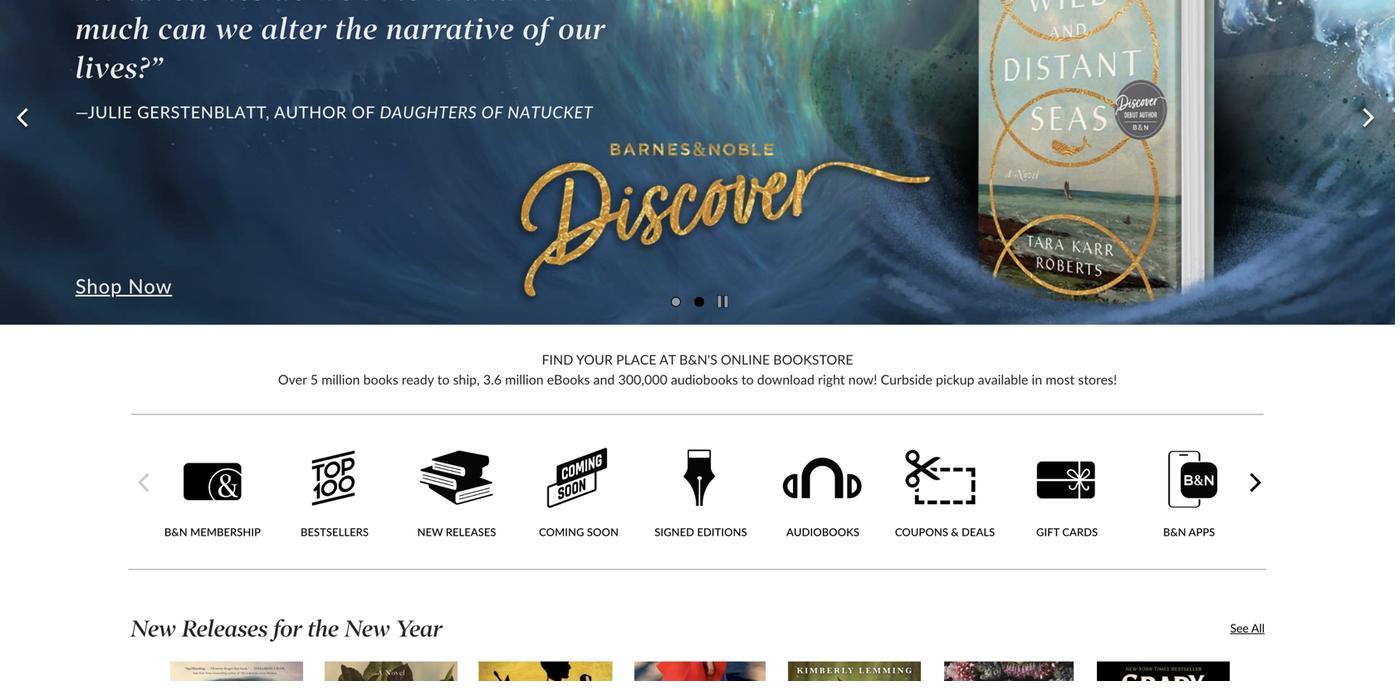 Task type: vqa. For each thing, say whether or not it's contained in the screenshot.
we
yes



Task type: locate. For each thing, give the bounding box(es) containing it.
gerstenblatt,
[[137, 102, 270, 122]]

"what
[[75, 0, 166, 8]]

new releases for the new year
[[130, 615, 443, 643]]

bestsellers
[[301, 525, 369, 539]]

and up narrative
[[464, 0, 516, 8]]

gift cards link
[[1007, 444, 1129, 540]]

1 button
[[671, 295, 681, 309]]

the right 'for'
[[308, 615, 339, 643]]

1 horizontal spatial and
[[594, 371, 615, 388]]

bestsellers link
[[274, 444, 396, 540]]

b&n's
[[680, 352, 718, 368]]

how
[[524, 0, 581, 8]]

ship,
[[453, 371, 480, 388]]

at
[[660, 352, 676, 368]]

0 horizontal spatial new
[[130, 615, 176, 643]]

new
[[417, 525, 443, 539]]

title: how to sell a haunted house, author: grady hendrix image
[[1097, 661, 1231, 681]]

ebooks
[[547, 371, 590, 388]]

million right 5
[[322, 371, 360, 388]]

"what stories do we inherit and how much can we alter the narrative of our lives?"
[[75, 0, 606, 86]]

we
[[317, 0, 355, 8], [216, 11, 254, 47]]

0 horizontal spatial million
[[322, 371, 360, 388]]

and
[[464, 0, 516, 8], [594, 371, 615, 388]]

and inside "what stories do we inherit and how much can we alter the narrative of our lives?"
[[464, 0, 516, 8]]

coupons & deals
[[895, 525, 996, 539]]

5
[[310, 371, 318, 388]]

see all
[[1231, 621, 1265, 635]]

title: age of vice: a novel, author: deepti kapoor image
[[478, 661, 613, 681]]

300,000
[[619, 371, 668, 388]]

coming soon
[[539, 525, 619, 539]]

0 horizontal spatial to
[[438, 371, 450, 388]]

new releases
[[417, 525, 496, 539]]

releases
[[182, 615, 268, 643]]

1 horizontal spatial million
[[505, 371, 544, 388]]

1 horizontal spatial b&n
[[1164, 525, 1187, 539]]

0 vertical spatial and
[[464, 0, 516, 8]]

1 b&n from the left
[[164, 525, 188, 539]]

gift
[[1037, 525, 1060, 539]]

1 vertical spatial and
[[594, 371, 615, 388]]

lives?"
[[75, 50, 164, 86]]

1 horizontal spatial we
[[317, 0, 355, 8]]

new left releases
[[130, 615, 176, 643]]

0 horizontal spatial b&n
[[164, 525, 188, 539]]

title: the foxglove king, author: hannah whitten image
[[944, 661, 1075, 681]]

0 vertical spatial the
[[335, 11, 378, 47]]

1 horizontal spatial to
[[742, 371, 754, 388]]

and down "your"
[[594, 371, 615, 388]]

signed editions
[[655, 525, 748, 539]]

natucket
[[508, 102, 593, 122]]

2
[[696, 295, 703, 309]]

2 to from the left
[[742, 371, 754, 388]]

b&n left membership
[[164, 525, 188, 539]]

curbside pickup
[[881, 371, 975, 388]]

0 horizontal spatial and
[[464, 0, 516, 8]]

1 vertical spatial we
[[216, 11, 254, 47]]

the down inherit
[[335, 11, 378, 47]]

new up title: this other eden (b&n exclusive edition), author: paul harding image
[[344, 615, 390, 643]]

we right do
[[317, 0, 355, 8]]

b&n membership
[[164, 525, 261, 539]]

now
[[128, 274, 172, 298]]

2 horizontal spatial of
[[523, 11, 551, 47]]

1 horizontal spatial new
[[344, 615, 390, 643]]

1 vertical spatial the
[[308, 615, 339, 643]]

cards
[[1063, 525, 1099, 539]]

2 button
[[695, 295, 705, 309]]

1
[[673, 295, 680, 309]]

coming soon link
[[518, 444, 640, 540]]

of down "how"
[[523, 11, 551, 47]]

we down stories
[[216, 11, 254, 47]]

stories
[[174, 0, 266, 8]]

year
[[396, 615, 443, 643]]

b&n
[[164, 525, 188, 539], [1164, 525, 1187, 539]]

find your place at b&n's online bookstore over 5 million books ready to ship, 3.6 million ebooks and 300,000 audiobooks to download right now! curbside pickup available in most stores!
[[278, 352, 1118, 388]]

of left natucket
[[482, 102, 503, 122]]

see all link
[[1038, 621, 1265, 635]]

million right "3.6"
[[505, 371, 544, 388]]

of right the author
[[352, 102, 375, 122]]

of
[[523, 11, 551, 47], [352, 102, 375, 122], [482, 102, 503, 122]]

new
[[130, 615, 176, 643], [344, 615, 390, 643]]

1 new from the left
[[130, 615, 176, 643]]

to left download
[[742, 371, 754, 388]]

title: this other eden (b&n exclusive edition), author: paul harding image
[[324, 661, 459, 681]]

inherit
[[363, 0, 456, 8]]

author
[[274, 102, 347, 122]]

million
[[322, 371, 360, 388], [505, 371, 544, 388]]

of inside "what stories do we inherit and how much can we alter the narrative of our lives?"
[[523, 11, 551, 47]]

our
[[559, 11, 606, 47]]

2 b&n from the left
[[1164, 525, 1187, 539]]

to
[[438, 371, 450, 388], [742, 371, 754, 388]]

b&n left "apps"
[[1164, 525, 1187, 539]]

apps
[[1189, 525, 1216, 539]]

the
[[335, 11, 378, 47], [308, 615, 339, 643]]

to left "ship,"
[[438, 371, 450, 388]]

2 million from the left
[[505, 371, 544, 388]]

0 horizontal spatial of
[[352, 102, 375, 122]]



Task type: describe. For each thing, give the bounding box(es) containing it.
0 vertical spatial we
[[317, 0, 355, 8]]

0 horizontal spatial we
[[216, 11, 254, 47]]

b&n apps
[[1164, 525, 1216, 539]]

the inside "what stories do we inherit and how much can we alter the narrative of our lives?"
[[335, 11, 378, 47]]

1 to from the left
[[438, 371, 450, 388]]

julie gerstenblatt, author of daughters of natucket
[[88, 102, 593, 122]]

title: that time i got drunk and saved a demon, author: kimberly lemming image
[[787, 661, 922, 681]]

new releases link
[[396, 444, 518, 540]]

for
[[273, 615, 302, 643]]

membership
[[190, 525, 261, 539]]

b&n for b&n membership
[[164, 525, 188, 539]]

all
[[1252, 621, 1265, 635]]

books
[[364, 371, 399, 388]]

b&n membership link
[[152, 444, 274, 540]]

your
[[576, 352, 613, 368]]

b&n apps link
[[1129, 444, 1251, 540]]

alter
[[262, 11, 327, 47]]

available
[[978, 371, 1029, 388]]

1 horizontal spatial of
[[482, 102, 503, 122]]

signed editions link
[[640, 444, 762, 540]]

title: upside down: a novel, author: danielle steel image
[[634, 661, 767, 681]]

audiobooks link
[[762, 444, 884, 540]]

right
[[818, 371, 845, 388]]

find
[[542, 352, 574, 368]]

and inside find your place at b&n's online bookstore over 5 million books ready to ship, 3.6 million ebooks and 300,000 audiobooks to download right now! curbside pickup available in most stores!
[[594, 371, 615, 388]]

do
[[274, 0, 309, 8]]

in most stores!
[[1032, 371, 1118, 388]]

ready
[[402, 371, 434, 388]]

1 million from the left
[[322, 371, 360, 388]]

releases
[[446, 525, 496, 539]]

narrative
[[386, 11, 515, 47]]

place
[[616, 352, 657, 368]]

b&n for b&n apps
[[1164, 525, 1187, 539]]

now!
[[849, 371, 878, 388]]

audiobooks
[[671, 371, 738, 388]]

over
[[278, 371, 307, 388]]

download
[[758, 371, 815, 388]]

gift cards
[[1037, 525, 1099, 539]]

can
[[158, 11, 208, 47]]

online bookstore
[[721, 352, 854, 368]]

title: the storm we made: a novel, author: vanessa chan image
[[170, 661, 304, 681]]

2 new from the left
[[344, 615, 390, 643]]

3.6
[[483, 371, 502, 388]]

coupons & deals link
[[884, 444, 1007, 540]]

see
[[1231, 621, 1249, 635]]

julie
[[88, 102, 132, 122]]

shop
[[75, 274, 123, 298]]

audiobooks
[[787, 525, 860, 539]]

much
[[75, 11, 150, 47]]

daughters
[[380, 102, 477, 122]]

shop now
[[75, 274, 172, 298]]



